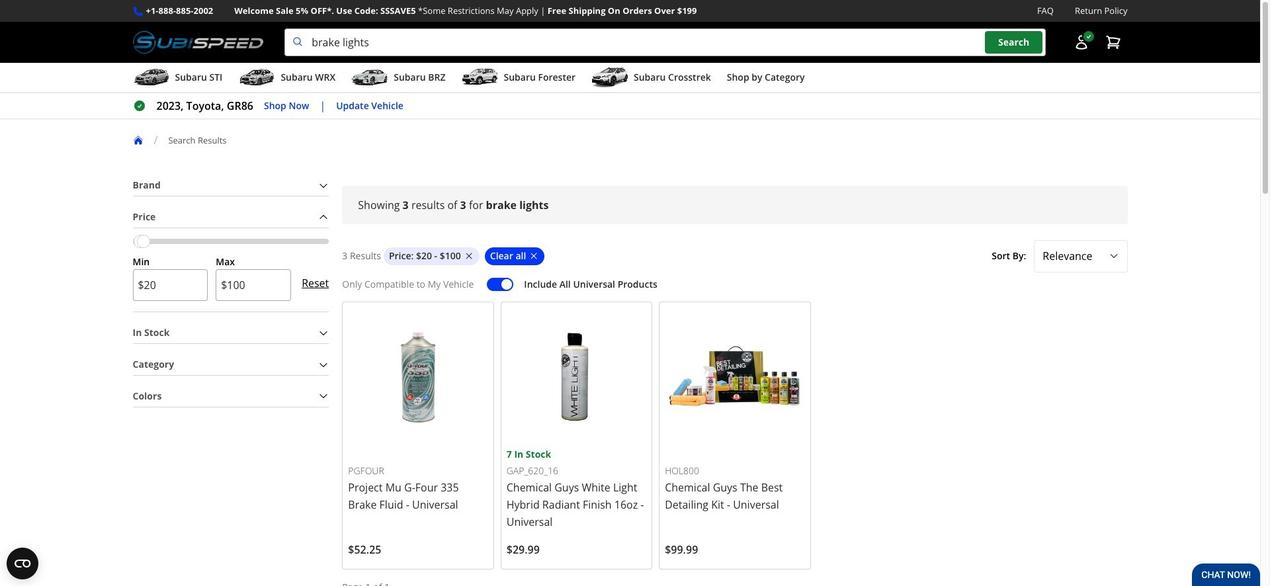 Task type: locate. For each thing, give the bounding box(es) containing it.
a subaru sti thumbnail image image
[[133, 68, 170, 87]]

chemical guys white light hybrid radiant finish 16oz - universal image
[[507, 307, 646, 447]]

None text field
[[133, 269, 208, 301]]

None text field
[[216, 269, 291, 301]]

project mu g-four 335 brake fluid - universal image
[[348, 307, 488, 447]]

subispeed logo image
[[133, 29, 263, 56]]

a subaru crosstrek thumbnail image image
[[591, 68, 628, 87]]

a subaru wrx thumbnail image image
[[238, 68, 275, 87]]

minimum slider
[[133, 235, 147, 248]]

a subaru brz thumbnail image image
[[351, 68, 388, 87]]



Task type: vqa. For each thing, say whether or not it's contained in the screenshot.
chemical guys the best detailing kit - universal Image
yes



Task type: describe. For each thing, give the bounding box(es) containing it.
home image
[[133, 135, 143, 146]]

maximum slider
[[137, 235, 150, 248]]

chemical guys the best detailing kit - universal image
[[665, 307, 805, 447]]

a subaru forester thumbnail image image
[[461, 68, 498, 87]]

button image
[[1073, 34, 1089, 50]]

search input field
[[285, 29, 1046, 56]]

open widget image
[[7, 548, 38, 580]]



